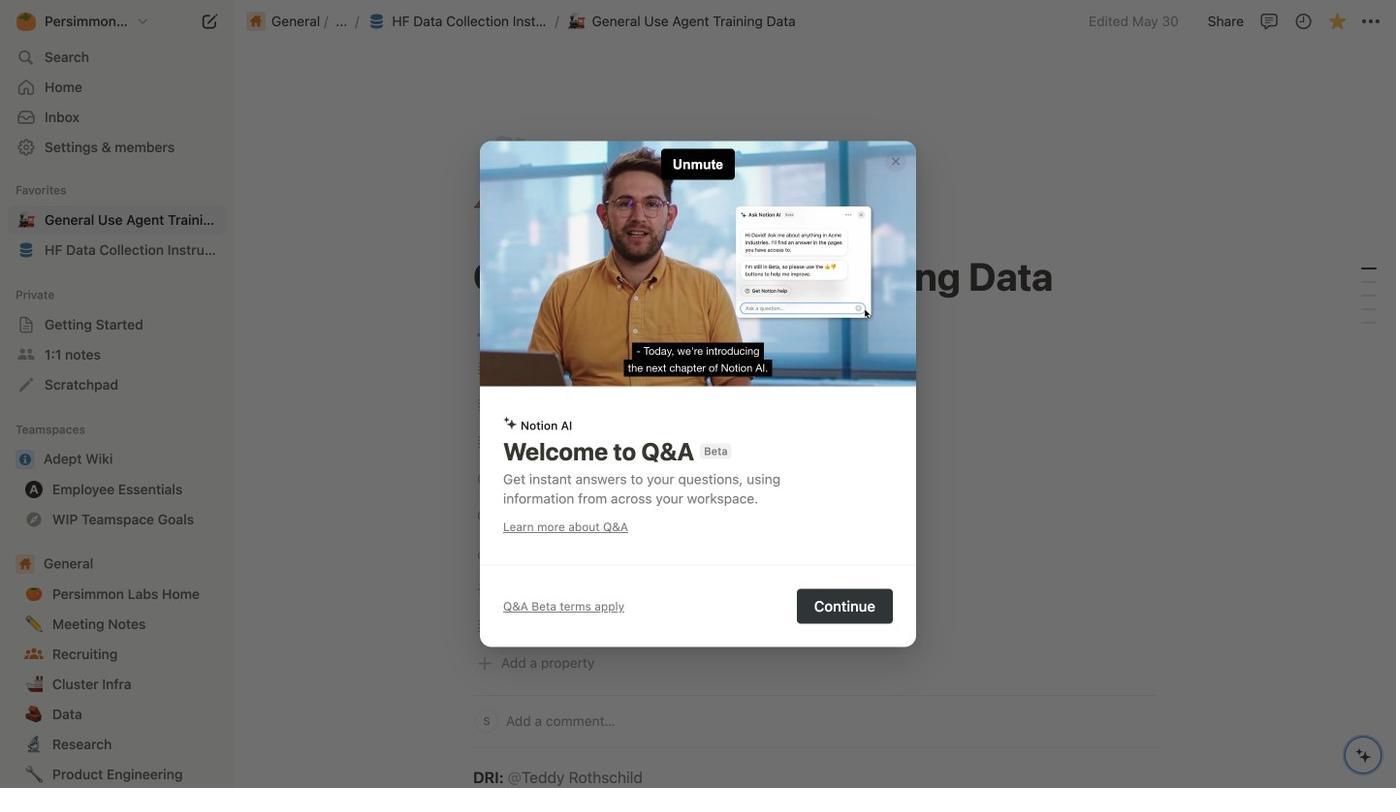 Task type: locate. For each thing, give the bounding box(es) containing it.
dialog
[[480, 141, 917, 647]]

favorited image
[[1328, 12, 1348, 31]]

5 row from the top
[[471, 463, 1158, 499]]

🚂 image
[[568, 10, 585, 33]]

row
[[471, 315, 1158, 352], [471, 352, 1158, 389], [471, 389, 1158, 426], [471, 426, 1158, 463], [471, 463, 1158, 499], [471, 499, 1158, 536], [471, 536, 1158, 573], [471, 573, 1158, 610], [471, 610, 1158, 647]]

3 row from the top
[[471, 389, 1158, 426]]

🚂 image
[[474, 127, 550, 226]]

updates image
[[1294, 12, 1314, 31]]



Task type: vqa. For each thing, say whether or not it's contained in the screenshot.
😀 image
no



Task type: describe. For each thing, give the bounding box(es) containing it.
4 row from the top
[[471, 426, 1158, 463]]

9 row from the top
[[471, 610, 1158, 647]]

1 row from the top
[[471, 315, 1158, 352]]

dismiss image
[[889, 155, 903, 168]]

6 row from the top
[[471, 499, 1158, 536]]

2 row from the top
[[471, 352, 1158, 389]]

8 row from the top
[[471, 573, 1158, 610]]

7 row from the top
[[471, 536, 1158, 573]]

comments image
[[1260, 12, 1280, 31]]

new page image
[[198, 10, 221, 33]]

page properties table
[[471, 315, 1158, 647]]



